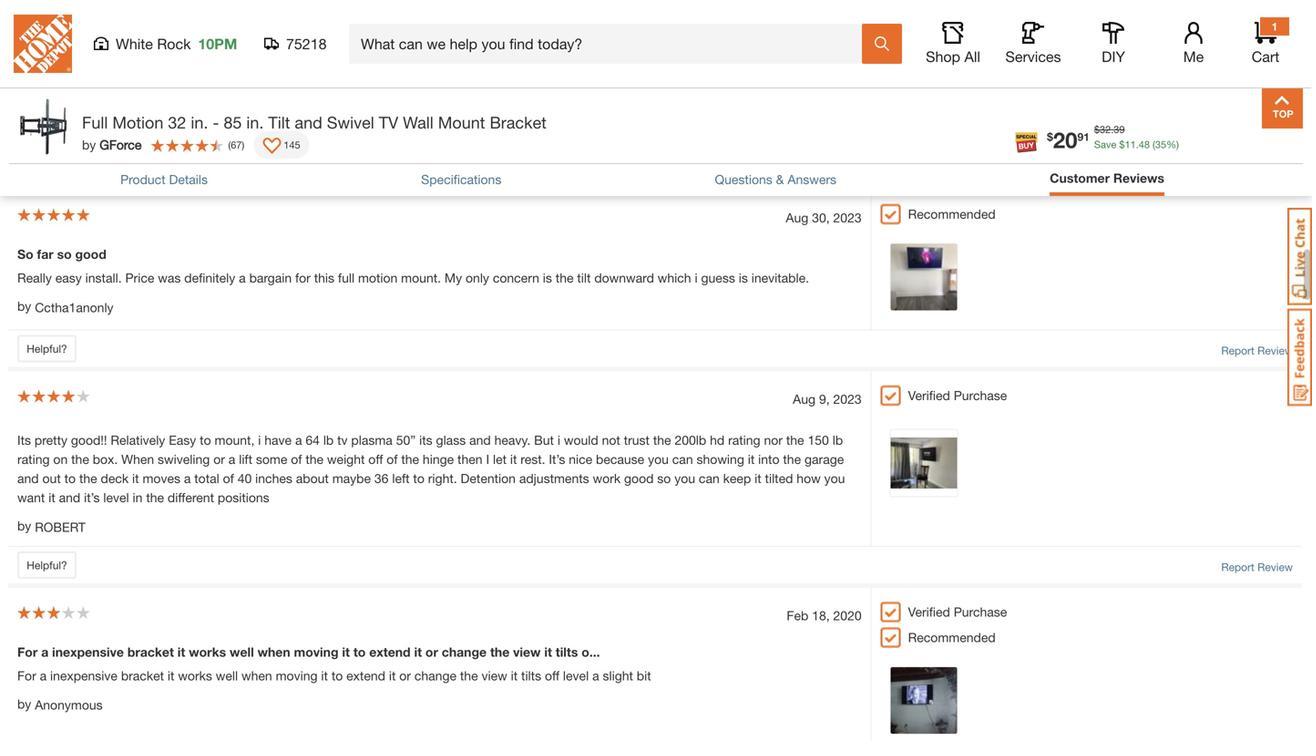 Task type: describe. For each thing, give the bounding box(es) containing it.
services button
[[1005, 22, 1063, 66]]

and left it's
[[59, 490, 80, 505]]

or inside its pretty good!! relatively easy to mount, i have a 64 lb tv plasma 50" its glass and heavy. but i would not trust the 200lb hd rating nor the 150 lb rating on the box. when swiveling or a lift some of the weight off of the hinge then i let it rest. it's nice because you can showing it into the garage and out to the deck it moves a total of 40 inches about maybe 36 left to right. detention adjustments work good so you can keep it tilted how you want it and it's level in the different positions
[[214, 452, 225, 467]]

which
[[658, 270, 692, 285]]

its
[[419, 433, 433, 448]]

1 recommended from the top
[[909, 206, 996, 221]]

so
[[17, 247, 33, 262]]

shop
[[926, 48, 961, 65]]

really
[[17, 270, 52, 285]]

it's
[[549, 452, 566, 467]]

easy
[[55, 270, 82, 285]]

easy
[[169, 433, 196, 448]]

bracket
[[490, 113, 547, 132]]

1 vertical spatial change
[[415, 668, 457, 683]]

glass
[[436, 433, 466, 448]]

report review button for recommended
[[1222, 342, 1294, 359]]

2 lb from the left
[[833, 433, 843, 448]]

on
[[53, 452, 68, 467]]

hinge
[[423, 452, 454, 467]]

me button
[[1165, 22, 1223, 66]]

some
[[256, 452, 288, 467]]

into
[[759, 452, 780, 467]]

1 vertical spatial inexpensive
[[50, 668, 118, 683]]

wall
[[403, 113, 434, 132]]

feedback link image
[[1288, 308, 1313, 407]]

full
[[82, 113, 108, 132]]

save
[[1095, 139, 1117, 150]]

0 vertical spatial works
[[189, 644, 226, 659]]

o...
[[582, 644, 600, 659]]

of right some at the left of the page
[[291, 452, 302, 467]]

0 vertical spatial rating
[[729, 433, 761, 448]]

0 vertical spatial when
[[258, 644, 291, 659]]

75218
[[286, 35, 327, 52]]

tilted
[[765, 471, 794, 486]]

was
[[158, 270, 181, 285]]

0 vertical spatial change
[[442, 644, 487, 659]]

cctha1anonly button
[[35, 298, 114, 317]]

nice
[[569, 452, 593, 467]]

4 button
[[394, 90, 437, 126]]

2 is from the left
[[739, 270, 748, 285]]

of left 40
[[223, 471, 234, 486]]

1 for showing
[[70, 146, 78, 161]]

1 horizontal spatial view
[[513, 644, 541, 659]]

tilt
[[268, 113, 290, 132]]

0 horizontal spatial -
[[78, 146, 83, 161]]

robert button
[[35, 518, 86, 537]]

2
[[510, 103, 517, 118]]

1 horizontal spatial can
[[699, 471, 720, 486]]

by for by cctha1anonly
[[17, 299, 31, 314]]

off inside its pretty good!! relatively easy to mount, i have a 64 lb tv plasma 50" its glass and heavy. but i would not trust the 200lb hd rating nor the 150 lb rating on the box. when swiveling or a lift some of the weight off of the hinge then i let it rest. it's nice because you can showing it into the garage and out to the deck it moves a total of 40 inches about maybe 36 left to right. detention adjustments work good so you can keep it tilted how you want it and it's level in the different positions
[[369, 452, 383, 467]]

35
[[1156, 139, 1167, 150]]

32 inside $ 32 . 39 save $ 11 . 48 ( 35 %)
[[1100, 124, 1112, 135]]

total
[[194, 471, 219, 486]]

would
[[564, 433, 599, 448]]

product details
[[120, 172, 208, 187]]

helpful? for so far so good
[[27, 342, 67, 355]]

price
[[125, 270, 154, 285]]

only
[[466, 270, 490, 285]]

product image image
[[14, 97, 73, 156]]

2 vertical spatial or
[[400, 668, 411, 683]]

i inside so far so good really easy install. price was definitely a bargain for this full motion mount. my only concern is the tilt downward which i guess is inevitable.
[[695, 270, 698, 285]]

200lb
[[675, 433, 707, 448]]

reviews
[[1114, 170, 1165, 186]]

3
[[457, 103, 464, 118]]

5
[[352, 103, 359, 118]]

1 vertical spatial extend
[[347, 668, 386, 683]]

white
[[116, 35, 153, 52]]

75218 button
[[264, 35, 327, 53]]

1 lb from the left
[[323, 433, 334, 448]]

showing
[[697, 452, 745, 467]]

level inside for a inexpensive bracket it works well when moving it to extend it or change the view it tilts o... for a inexpensive bracket it works well when moving it to extend it or change the view it tilts off level a slight bit
[[563, 668, 589, 683]]

1 vertical spatial when
[[242, 668, 272, 683]]

and up i
[[470, 433, 491, 448]]

1 is from the left
[[543, 270, 552, 285]]

let
[[493, 452, 507, 467]]

5 button
[[341, 90, 385, 126]]

mount
[[438, 113, 485, 132]]

right.
[[428, 471, 457, 486]]

have
[[265, 433, 292, 448]]

helpful? for its pretty good!! relatively easy to mount, i have a 64 lb tv plasma 50" its glass and heavy. but i would not trust the 200lb hd rating nor the 150 lb rating on the box. when swiveling or a lift some of the weight off of the hinge then i let it rest. it's nice because you can showing it into the garage and out to the deck it moves a total of 40 inches about maybe 36 left to right. detention adjustments work good so you can keep it tilted how you want it and it's level in the different positions
[[27, 559, 67, 571]]

50"
[[396, 433, 416, 448]]

filter by:
[[341, 72, 390, 87]]

guess
[[702, 270, 736, 285]]

1 horizontal spatial you
[[675, 471, 696, 486]]

definitely
[[184, 270, 235, 285]]

good inside so far so good really easy install. price was definitely a bargain for this full motion mount. my only concern is the tilt downward which i guess is inevitable.
[[75, 247, 106, 262]]

anonymous button
[[35, 696, 103, 715]]

purchase for feb 18, 2020
[[954, 604, 1008, 619]]

downward
[[595, 270, 654, 285]]

far
[[37, 247, 53, 262]]

by anonymous
[[17, 696, 103, 713]]

1 for cart
[[1272, 20, 1278, 33]]

motion
[[112, 113, 164, 132]]

shop all
[[926, 48, 981, 65]]

What can we help you find today? search field
[[361, 25, 862, 63]]

good inside its pretty good!! relatively easy to mount, i have a 64 lb tv plasma 50" its glass and heavy. but i would not trust the 200lb hd rating nor the 150 lb rating on the box. when swiveling or a lift some of the weight off of the hinge then i let it rest. it's nice because you can showing it into the garage and out to the deck it moves a total of 40 inches about maybe 36 left to right. detention adjustments work good so you can keep it tilted how you want it and it's level in the different positions
[[624, 471, 654, 486]]

report for verified purchase
[[1222, 561, 1255, 573]]

the inside so far so good really easy install. price was definitely a bargain for this full motion mount. my only concern is the tilt downward which i guess is inevitable.
[[556, 270, 574, 285]]

39
[[1114, 124, 1125, 135]]

$ for 20
[[1048, 130, 1054, 143]]

questions & answers
[[715, 172, 837, 187]]

when
[[121, 452, 154, 467]]

$ 20 91
[[1048, 127, 1090, 153]]

and up want
[[17, 471, 39, 486]]

0 horizontal spatial 67
[[115, 146, 129, 161]]

Search text field
[[17, 80, 286, 117]]

all
[[965, 48, 981, 65]]

30,
[[812, 210, 830, 225]]

bit
[[637, 668, 652, 683]]

1 vertical spatial .
[[1137, 139, 1139, 150]]

plasma
[[351, 433, 393, 448]]

2 for from the top
[[17, 668, 36, 683]]

2 horizontal spatial $
[[1120, 139, 1125, 150]]

$ 32 . 39 save $ 11 . 48 ( 35 %)
[[1095, 124, 1180, 150]]

18,
[[812, 608, 830, 623]]

level inside its pretty good!! relatively easy to mount, i have a 64 lb tv plasma 50" its glass and heavy. but i would not trust the 200lb hd rating nor the 150 lb rating on the box. when swiveling or a lift some of the weight off of the hinge then i let it rest. it's nice because you can showing it into the garage and out to the deck it moves a total of 40 inches about maybe 36 left to right. detention adjustments work good so you can keep it tilted how you want it and it's level in the different positions
[[103, 490, 129, 505]]

because
[[596, 452, 645, 467]]

it's
[[84, 490, 100, 505]]

0 vertical spatial bracket
[[127, 644, 174, 659]]

aug for aug 9, 2023
[[793, 392, 816, 407]]

1 vertical spatial rating
[[17, 452, 50, 467]]

1 vertical spatial moving
[[276, 668, 318, 683]]

of right the 10 on the left of page
[[100, 146, 111, 161]]

and up "145"
[[295, 113, 323, 132]]

145
[[284, 139, 301, 151]]

want
[[17, 490, 45, 505]]

showing 1 - 10 of 67 reviews
[[17, 146, 176, 161]]

by for by robert
[[17, 518, 31, 533]]

i
[[486, 452, 490, 467]]

2023 for aug 30, 2023
[[834, 210, 862, 225]]

145 button
[[254, 131, 310, 159]]

0 vertical spatial well
[[230, 644, 254, 659]]

customer reviews
[[1050, 170, 1165, 186]]

by for by anonymous
[[17, 696, 31, 711]]

verified purchase for feb 18, 2020
[[909, 604, 1008, 619]]

anonymous
[[35, 698, 103, 713]]

its pretty good!! relatively easy to mount, i have a 64 lb tv plasma 50" its glass and heavy. but i would not trust the 200lb hd rating nor the 150 lb rating on the box. when swiveling or a lift some of the weight off of the hinge then i let it rest. it's nice because you can showing it into the garage and out to the deck it moves a total of 40 inches about maybe 36 left to right. detention adjustments work good so you can keep it tilted how you want it and it's level in the different positions
[[17, 433, 846, 505]]



Task type: locate. For each thing, give the bounding box(es) containing it.
0 vertical spatial tilts
[[556, 644, 578, 659]]

works
[[189, 644, 226, 659], [178, 668, 212, 683]]

specifications
[[421, 172, 502, 187]]

i right but
[[558, 433, 561, 448]]

0 horizontal spatial can
[[673, 452, 693, 467]]

1 report review button from the top
[[1222, 342, 1294, 359]]

lb left tv
[[323, 433, 334, 448]]

filter
[[341, 72, 369, 87]]

the home depot logo image
[[14, 15, 72, 73]]

0 vertical spatial verified
[[909, 388, 951, 403]]

1 vertical spatial can
[[699, 471, 720, 486]]

so inside so far so good really easy install. price was definitely a bargain for this full motion mount. my only concern is the tilt downward which i guess is inevitable.
[[57, 247, 72, 262]]

inches
[[255, 471, 293, 486]]

or
[[214, 452, 225, 467], [426, 644, 438, 659], [400, 668, 411, 683]]

can down 200lb
[[673, 452, 693, 467]]

2 verified from the top
[[909, 604, 951, 619]]

0 vertical spatial for
[[17, 644, 38, 659]]

top button
[[1263, 88, 1304, 129]]

2 2023 from the top
[[834, 392, 862, 407]]

you down 200lb
[[675, 471, 696, 486]]

0 horizontal spatial so
[[57, 247, 72, 262]]

report review button
[[1222, 342, 1294, 359], [1222, 559, 1294, 575]]

aug for aug 30, 2023
[[786, 210, 809, 225]]

1 left the 10 on the left of page
[[70, 146, 78, 161]]

aug 30, 2023
[[786, 210, 862, 225]]

1 report from the top
[[1222, 344, 1255, 357]]

display image
[[263, 138, 281, 156]]

$ for 32
[[1095, 124, 1100, 135]]

swivel
[[327, 113, 374, 132]]

off down plasma
[[369, 452, 383, 467]]

2 ( from the left
[[228, 139, 231, 151]]

0 horizontal spatial (
[[228, 139, 231, 151]]

off
[[369, 452, 383, 467], [545, 668, 560, 683]]

you down garage at the right bottom
[[825, 471, 846, 486]]

concern
[[493, 270, 540, 285]]

1 vertical spatial verified purchase
[[909, 604, 1008, 619]]

relatively
[[111, 433, 165, 448]]

by left anonymous
[[17, 696, 31, 711]]

by for by gforce
[[82, 137, 96, 152]]

2 helpful? button from the top
[[17, 551, 77, 579]]

1 vertical spatial good
[[624, 471, 654, 486]]

1 vertical spatial bracket
[[121, 668, 164, 683]]

- left 85
[[213, 113, 219, 132]]

verified for aug 9, 2023
[[909, 388, 951, 403]]

1 horizontal spatial lb
[[833, 433, 843, 448]]

2 in. from the left
[[247, 113, 264, 132]]

1 vertical spatial aug
[[793, 392, 816, 407]]

hd
[[710, 433, 725, 448]]

a inside so far so good really easy install. price was definitely a bargain for this full motion mount. my only concern is the tilt downward which i guess is inevitable.
[[239, 270, 246, 285]]

0 vertical spatial moving
[[294, 644, 339, 659]]

for
[[17, 644, 38, 659], [17, 668, 36, 683]]

review for recommended
[[1258, 344, 1294, 357]]

work
[[593, 471, 621, 486]]

32 up reviews
[[168, 113, 186, 132]]

tv
[[337, 433, 348, 448]]

helpful? button for so far so good
[[17, 335, 77, 362]]

0 horizontal spatial off
[[369, 452, 383, 467]]

nor
[[764, 433, 783, 448]]

inevitable.
[[752, 270, 810, 285]]

so right far
[[57, 247, 72, 262]]

when
[[258, 644, 291, 659], [242, 668, 272, 683]]

report
[[1222, 344, 1255, 357], [1222, 561, 1255, 573]]

level down deck
[[103, 490, 129, 505]]

review for verified purchase
[[1258, 561, 1294, 573]]

to
[[200, 433, 211, 448], [64, 471, 76, 486], [413, 471, 425, 486], [354, 644, 366, 659], [332, 668, 343, 683]]

0 vertical spatial view
[[513, 644, 541, 659]]

by down full
[[82, 137, 96, 152]]

2023 right 30,
[[834, 210, 862, 225]]

1 vertical spatial off
[[545, 668, 560, 683]]

rating right hd at the right of the page
[[729, 433, 761, 448]]

tilts
[[556, 644, 578, 659], [522, 668, 542, 683]]

( inside $ 32 . 39 save $ 11 . 48 ( 35 %)
[[1153, 139, 1156, 150]]

1 helpful? from the top
[[27, 342, 67, 355]]

1 ( from the left
[[1153, 139, 1156, 150]]

9,
[[820, 392, 830, 407]]

feb 18, 2020
[[787, 608, 862, 623]]

helpful? button down by robert
[[17, 551, 77, 579]]

2023 right 9,
[[834, 392, 862, 407]]

specifications button
[[421, 170, 502, 189], [421, 170, 502, 189]]

32 left 39
[[1100, 124, 1112, 135]]

verified purchase
[[909, 388, 1008, 403], [909, 604, 1008, 619]]

91
[[1078, 130, 1090, 143]]

0 vertical spatial review
[[1258, 344, 1294, 357]]

i left have
[[258, 433, 261, 448]]

1 vertical spatial so
[[658, 471, 671, 486]]

by gforce
[[82, 137, 142, 152]]

2023
[[834, 210, 862, 225], [834, 392, 862, 407]]

0 horizontal spatial tilts
[[522, 668, 542, 683]]

$ left the 91
[[1048, 130, 1054, 143]]

1 horizontal spatial in.
[[247, 113, 264, 132]]

helpful?
[[27, 342, 67, 355], [27, 559, 67, 571]]

0 horizontal spatial lb
[[323, 433, 334, 448]]

verified for feb 18, 2020
[[909, 604, 951, 619]]

1 purchase from the top
[[954, 388, 1008, 403]]

( right 48
[[1153, 139, 1156, 150]]

in. left 85
[[191, 113, 208, 132]]

1 vertical spatial verified
[[909, 604, 951, 619]]

0 vertical spatial .
[[1112, 124, 1114, 135]]

about
[[296, 471, 329, 486]]

by inside by cctha1anonly
[[17, 299, 31, 314]]

mount,
[[215, 433, 255, 448]]

how
[[797, 471, 821, 486]]

by down really
[[17, 299, 31, 314]]

0 vertical spatial inexpensive
[[52, 644, 124, 659]]

0 horizontal spatial level
[[103, 490, 129, 505]]

2 horizontal spatial i
[[695, 270, 698, 285]]

level down o...
[[563, 668, 589, 683]]

0 vertical spatial so
[[57, 247, 72, 262]]

extend
[[369, 644, 411, 659], [347, 668, 386, 683]]

2 horizontal spatial you
[[825, 471, 846, 486]]

1 in. from the left
[[191, 113, 208, 132]]

by inside by anonymous
[[17, 696, 31, 711]]

the
[[556, 270, 574, 285], [654, 433, 672, 448], [787, 433, 805, 448], [71, 452, 89, 467], [306, 452, 324, 467], [401, 452, 419, 467], [783, 452, 801, 467], [79, 471, 97, 486], [146, 490, 164, 505], [490, 644, 510, 659], [460, 668, 478, 683]]

live chat image
[[1288, 208, 1313, 305]]

- down full
[[78, 146, 83, 161]]

report for recommended
[[1222, 344, 1255, 357]]

2 helpful? from the top
[[27, 559, 67, 571]]

1 verified from the top
[[909, 388, 951, 403]]

purchase for aug 9, 2023
[[954, 388, 1008, 403]]

tilts left slight
[[522, 668, 542, 683]]

then
[[458, 452, 483, 467]]

1
[[1272, 20, 1278, 33], [70, 146, 78, 161]]

of
[[100, 146, 111, 161], [291, 452, 302, 467], [387, 452, 398, 467], [223, 471, 234, 486]]

you
[[648, 452, 669, 467], [675, 471, 696, 486], [825, 471, 846, 486]]

detention
[[461, 471, 516, 486]]

0 vertical spatial aug
[[786, 210, 809, 225]]

lb right 150
[[833, 433, 843, 448]]

so
[[57, 247, 72, 262], [658, 471, 671, 486]]

can
[[673, 452, 693, 467], [699, 471, 720, 486]]

0 horizontal spatial good
[[75, 247, 106, 262]]

0 vertical spatial or
[[214, 452, 225, 467]]

lb
[[323, 433, 334, 448], [833, 433, 843, 448]]

helpful? down by cctha1anonly
[[27, 342, 67, 355]]

2023 for aug 9, 2023
[[834, 392, 862, 407]]

$ inside $ 20 91
[[1048, 130, 1054, 143]]

helpful? down by robert
[[27, 559, 67, 571]]

1 horizontal spatial .
[[1137, 139, 1139, 150]]

verified
[[909, 388, 951, 403], [909, 604, 951, 619]]

out
[[42, 471, 61, 486]]

0 horizontal spatial $
[[1048, 130, 1054, 143]]

1 horizontal spatial so
[[658, 471, 671, 486]]

1 2023 from the top
[[834, 210, 862, 225]]

showing
[[17, 146, 67, 161]]

. left 35
[[1137, 139, 1139, 150]]

1 vertical spatial helpful?
[[27, 559, 67, 571]]

so far so good really easy install. price was definitely a bargain for this full motion mount. my only concern is the tilt downward which i guess is inevitable.
[[17, 247, 810, 285]]

can down the showing
[[699, 471, 720, 486]]

67 down 85
[[231, 139, 242, 151]]

white rock 10pm
[[116, 35, 237, 52]]

report review for recommended
[[1222, 344, 1294, 357]]

( left )
[[228, 139, 231, 151]]

2 recommended from the top
[[909, 630, 996, 645]]

0 horizontal spatial i
[[258, 433, 261, 448]]

0 vertical spatial purchase
[[954, 388, 1008, 403]]

1 report review from the top
[[1222, 344, 1294, 357]]

by inside by robert
[[17, 518, 31, 533]]

report review for verified purchase
[[1222, 561, 1294, 573]]

1 vertical spatial 2023
[[834, 392, 862, 407]]

1 review from the top
[[1258, 344, 1294, 357]]

0 horizontal spatial in.
[[191, 113, 208, 132]]

0 horizontal spatial 32
[[168, 113, 186, 132]]

2 purchase from the top
[[954, 604, 1008, 619]]

so right work
[[658, 471, 671, 486]]

good down because
[[624, 471, 654, 486]]

0 horizontal spatial .
[[1112, 124, 1114, 135]]

2 report review from the top
[[1222, 561, 1294, 573]]

good up the install. on the left top of page
[[75, 247, 106, 262]]

2 report review button from the top
[[1222, 559, 1294, 575]]

1 vertical spatial level
[[563, 668, 589, 683]]

install.
[[85, 270, 122, 285]]

this
[[314, 270, 335, 285]]

inexpensive
[[52, 644, 124, 659], [50, 668, 118, 683]]

pretty
[[35, 433, 67, 448]]

0 vertical spatial extend
[[369, 644, 411, 659]]

tilts left o...
[[556, 644, 578, 659]]

$
[[1095, 124, 1100, 135], [1048, 130, 1054, 143], [1120, 139, 1125, 150]]

1 up cart
[[1272, 20, 1278, 33]]

so inside its pretty good!! relatively easy to mount, i have a 64 lb tv plasma 50" its glass and heavy. but i would not trust the 200lb hd rating nor the 150 lb rating on the box. when swiveling or a lift some of the weight off of the hinge then i let it rest. it's nice because you can showing it into the garage and out to the deck it moves a total of 40 inches about maybe 36 left to right. detention adjustments work good so you can keep it tilted how you want it and it's level in the different positions
[[658, 471, 671, 486]]

1 verified purchase from the top
[[909, 388, 1008, 403]]

1 horizontal spatial good
[[624, 471, 654, 486]]

0 vertical spatial good
[[75, 247, 106, 262]]

aug left 30,
[[786, 210, 809, 225]]

off left slight
[[545, 668, 560, 683]]

48
[[1139, 139, 1151, 150]]

2 verified purchase from the top
[[909, 604, 1008, 619]]

.
[[1112, 124, 1114, 135], [1137, 139, 1139, 150]]

0 vertical spatial -
[[213, 113, 219, 132]]

customer reviews button
[[1050, 169, 1165, 191], [1050, 169, 1165, 188]]

1 vertical spatial report review
[[1222, 561, 1294, 573]]

1 helpful? button from the top
[[17, 335, 77, 362]]

32
[[168, 113, 186, 132], [1100, 124, 1112, 135]]

gforce
[[100, 137, 142, 152]]

0 vertical spatial helpful?
[[27, 342, 67, 355]]

services
[[1006, 48, 1062, 65]]

0 horizontal spatial view
[[482, 668, 508, 683]]

1 vertical spatial purchase
[[954, 604, 1008, 619]]

0 horizontal spatial rating
[[17, 452, 50, 467]]

67 left reviews
[[115, 146, 129, 161]]

for
[[295, 270, 311, 285]]

by down want
[[17, 518, 31, 533]]

mount.
[[401, 270, 441, 285]]

1 vertical spatial well
[[216, 668, 238, 683]]

0 vertical spatial report review button
[[1222, 342, 1294, 359]]

off inside for a inexpensive bracket it works well when moving it to extend it or change the view it tilts o... for a inexpensive bracket it works well when moving it to extend it or change the view it tilts off level a slight bit
[[545, 668, 560, 683]]

1 for from the top
[[17, 644, 38, 659]]

report review button for verified purchase
[[1222, 559, 1294, 575]]

is right concern on the top left of the page
[[543, 270, 552, 285]]

rest.
[[521, 452, 546, 467]]

1 horizontal spatial or
[[400, 668, 411, 683]]

1 horizontal spatial 67
[[231, 139, 242, 151]]

i right which
[[695, 270, 698, 285]]

1 horizontal spatial off
[[545, 668, 560, 683]]

verified purchase for aug 9, 2023
[[909, 388, 1008, 403]]

$ right the 91
[[1095, 124, 1100, 135]]

1 vertical spatial works
[[178, 668, 212, 683]]

1 vertical spatial helpful? button
[[17, 551, 77, 579]]

. up save
[[1112, 124, 1114, 135]]

1 horizontal spatial 32
[[1100, 124, 1112, 135]]

1 horizontal spatial i
[[558, 433, 561, 448]]

1 vertical spatial tilts
[[522, 668, 542, 683]]

tv
[[379, 113, 398, 132]]

36
[[375, 471, 389, 486]]

1 horizontal spatial (
[[1153, 139, 1156, 150]]

in
[[133, 490, 143, 505]]

2020
[[834, 608, 862, 623]]

0 vertical spatial report review
[[1222, 344, 1294, 357]]

1 vertical spatial or
[[426, 644, 438, 659]]

67
[[231, 139, 242, 151], [115, 146, 129, 161]]

cctha1anonly
[[35, 300, 114, 315]]

1 vertical spatial 1
[[70, 146, 78, 161]]

4
[[405, 103, 412, 118]]

1 vertical spatial for
[[17, 668, 36, 683]]

2 button
[[499, 90, 543, 126]]

1 vertical spatial report review button
[[1222, 559, 1294, 575]]

details
[[169, 172, 208, 187]]

0 vertical spatial helpful? button
[[17, 335, 77, 362]]

1 horizontal spatial is
[[739, 270, 748, 285]]

2 report from the top
[[1222, 561, 1255, 573]]

1 horizontal spatial level
[[563, 668, 589, 683]]

1 inside cart 1
[[1272, 20, 1278, 33]]

is right guess
[[739, 270, 748, 285]]

0 horizontal spatial or
[[214, 452, 225, 467]]

0 vertical spatial report
[[1222, 344, 1255, 357]]

1 vertical spatial report
[[1222, 561, 1255, 573]]

you down trust
[[648, 452, 669, 467]]

1 horizontal spatial $
[[1095, 124, 1100, 135]]

aug left 9,
[[793, 392, 816, 407]]

in. right 85
[[247, 113, 264, 132]]

view
[[513, 644, 541, 659], [482, 668, 508, 683]]

2 review from the top
[[1258, 561, 1294, 573]]

left
[[392, 471, 410, 486]]

rating down its at the left bottom
[[17, 452, 50, 467]]

0 vertical spatial level
[[103, 490, 129, 505]]

helpful? button for its pretty good!! relatively easy to mount, i have a 64 lb tv plasma 50" its glass and heavy. but i would not trust the 200lb hd rating nor the 150 lb rating on the box. when swiveling or a lift some of the weight off of the hinge then i let it rest. it's nice because you can showing it into the garage and out to the deck it moves a total of 40 inches about maybe 36 left to right. detention adjustments work good so you can keep it tilted how you want it and it's level in the different positions
[[17, 551, 77, 579]]

0 horizontal spatial you
[[648, 452, 669, 467]]

tilt
[[577, 270, 591, 285]]

but
[[534, 433, 554, 448]]

rock
[[157, 35, 191, 52]]

cart 1
[[1252, 20, 1280, 65]]

0 vertical spatial off
[[369, 452, 383, 467]]

its
[[17, 433, 31, 448]]

lift
[[239, 452, 253, 467]]

1 horizontal spatial -
[[213, 113, 219, 132]]

$ down 39
[[1120, 139, 1125, 150]]

0 vertical spatial recommended
[[909, 206, 996, 221]]

questions
[[715, 172, 773, 187]]

helpful? button down by cctha1anonly
[[17, 335, 77, 362]]

shop all button
[[924, 22, 983, 66]]

1 horizontal spatial tilts
[[556, 644, 578, 659]]

of up left
[[387, 452, 398, 467]]

1 vertical spatial -
[[78, 146, 83, 161]]

1 vertical spatial review
[[1258, 561, 1294, 573]]



Task type: vqa. For each thing, say whether or not it's contained in the screenshot.
the Cctha1anonly
yes



